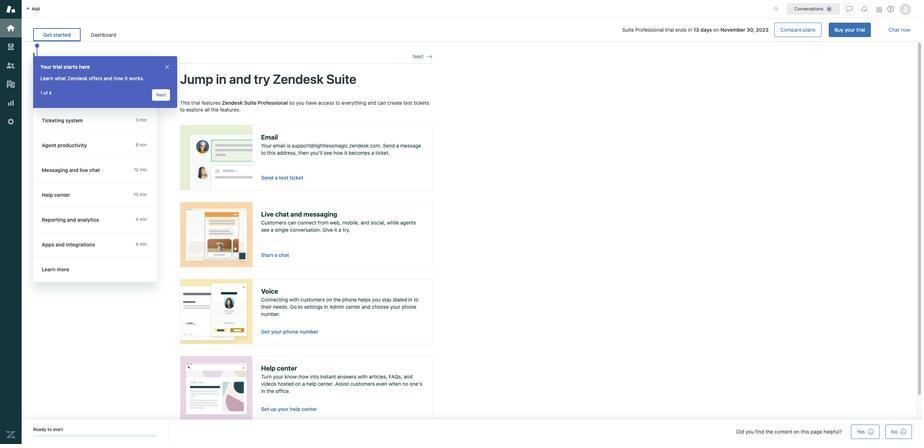 Task type: locate. For each thing, give the bounding box(es) containing it.
with
[[290, 297, 299, 303], [358, 374, 368, 380]]

can up single
[[288, 220, 296, 226]]

center down helps
[[346, 304, 361, 310]]

a left ticket
[[275, 175, 278, 181]]

try
[[254, 71, 270, 87]]

the inside voice connecting with customers on the phone helps you stay dialed in to their needs. go to settings in admin center and choose your phone number.
[[334, 297, 341, 303]]

1 horizontal spatial zendesk
[[222, 100, 243, 106]]

on inside footer
[[794, 429, 800, 435]]

1 horizontal spatial this
[[802, 429, 810, 435]]

2 vertical spatial it
[[335, 227, 337, 233]]

in down the videos
[[261, 388, 265, 395]]

professional inside region
[[258, 100, 288, 106]]

2 vertical spatial phone
[[283, 329, 299, 335]]

zendesk products image
[[877, 7, 883, 12]]

this down "email"
[[267, 150, 276, 156]]

how inside email your email is support@lightlessmagic.zendesk.com. send a message to this address, then you'll see how it becomes a ticket.
[[334, 150, 343, 156]]

4 heading from the top
[[33, 183, 164, 208]]

0 horizontal spatial test
[[279, 175, 289, 181]]

customers
[[301, 297, 325, 303], [351, 381, 375, 388]]

zendesk up so
[[273, 71, 324, 87]]

trial inside button
[[857, 27, 866, 33]]

close image
[[164, 64, 170, 70]]

help inside button
[[290, 407, 301, 413]]

with inside help center turn your know-how into instant answers with articles, faqs, and videos hosted on a help center. assist customers even when no one's in the office.
[[358, 374, 368, 380]]

customers down articles,
[[351, 381, 375, 388]]

how down support@lightlessmagic.zendesk.com.
[[334, 150, 343, 156]]

0 vertical spatial get
[[43, 32, 52, 38]]

7 heading from the top
[[33, 258, 164, 283]]

send a test ticket
[[261, 175, 304, 181]]

0 horizontal spatial see
[[261, 227, 270, 233]]

0 vertical spatial can
[[378, 100, 386, 106]]

center down into on the left bottom
[[302, 407, 317, 413]]

how left works. at the left top of page
[[114, 75, 123, 81]]

1 heading from the top
[[33, 109, 164, 133]]

suite professional trial ends in 13 days on november 30, 2023
[[623, 27, 769, 33]]

0 horizontal spatial can
[[288, 220, 296, 226]]

and right everything
[[368, 100, 377, 106]]

1 horizontal spatial next
[[413, 53, 424, 59]]

access
[[318, 100, 335, 106]]

add your team
[[50, 94, 84, 101]]

2 horizontal spatial you
[[746, 429, 755, 435]]

conversation.
[[290, 227, 321, 233]]

1 horizontal spatial suite
[[327, 71, 357, 87]]

how
[[114, 75, 123, 81], [334, 150, 343, 156], [299, 374, 309, 380]]

it down support@lightlessmagic.zendesk.com.
[[345, 150, 348, 156]]

0 horizontal spatial get
[[43, 32, 52, 38]]

2 vertical spatial you
[[746, 429, 755, 435]]

can inside so you have access to everything and can create test tickets to explore all the features.
[[378, 100, 386, 106]]

reporting image
[[6, 98, 16, 108]]

0 vertical spatial next
[[413, 53, 424, 59]]

test right create
[[404, 100, 413, 106]]

phone down 'dialed'
[[402, 304, 417, 310]]

customers inside help center turn your know-how into instant answers with articles, faqs, and videos hosted on a help center. assist customers even when no one's in the office.
[[351, 381, 375, 388]]

send
[[383, 143, 395, 149], [261, 175, 274, 181]]

0 vertical spatial professional
[[636, 27, 664, 33]]

center up know-
[[277, 365, 297, 373]]

the down the videos
[[267, 388, 274, 395]]

hosted
[[278, 381, 294, 388]]

phone up admin
[[343, 297, 357, 303]]

content-title region
[[180, 71, 433, 88]]

1 vertical spatial phone
[[402, 304, 417, 310]]

help inside help center turn your know-how into instant answers with articles, faqs, and videos hosted on a help center. assist customers even when no one's in the office.
[[307, 381, 317, 388]]

number.
[[261, 311, 280, 317]]

dashboard
[[91, 32, 116, 38]]

and up no at the bottom of page
[[404, 374, 413, 380]]

while
[[387, 220, 399, 226]]

center inside voice connecting with customers on the phone helps you stay dialed in to their needs. go to settings in admin center and choose your phone number.
[[346, 304, 361, 310]]

your down 'dialed'
[[391, 304, 401, 310]]

get left started
[[43, 32, 52, 38]]

ready to start
[[33, 428, 63, 433]]

it down web,
[[335, 227, 337, 233]]

4
[[49, 90, 52, 96]]

the right find
[[766, 429, 774, 435]]

to inside footer
[[47, 428, 52, 433]]

help down into on the left bottom
[[307, 381, 317, 388]]

jump in and try zendesk suite
[[180, 71, 357, 87]]

trial up what
[[53, 64, 62, 70]]

0 vertical spatial how
[[114, 75, 123, 81]]

professional inside section
[[636, 27, 664, 33]]

you for did
[[746, 429, 755, 435]]

zendesk image
[[6, 431, 16, 440]]

set up your help center button
[[261, 407, 317, 413]]

0 horizontal spatial with
[[290, 297, 299, 303]]

footer containing did you find the content on this page helpful?
[[22, 420, 923, 445]]

help
[[307, 381, 317, 388], [290, 407, 301, 413]]

zendesk inside content-title region
[[273, 71, 324, 87]]

heading
[[33, 109, 164, 133], [33, 133, 164, 158], [33, 158, 164, 183], [33, 183, 164, 208], [33, 208, 164, 233], [33, 233, 164, 258], [33, 258, 164, 283]]

to down this
[[180, 107, 185, 113]]

it
[[125, 75, 128, 81], [345, 150, 348, 156], [335, 227, 337, 233]]

1 vertical spatial with
[[358, 374, 368, 380]]

here
[[79, 64, 90, 70]]

a left ticket.
[[372, 150, 374, 156]]

test inside so you have access to everything and can create test tickets to explore all the features.
[[404, 100, 413, 106]]

to right the go
[[298, 304, 303, 310]]

0 vertical spatial center
[[346, 304, 361, 310]]

2 horizontal spatial how
[[334, 150, 343, 156]]

zendesk down starts
[[67, 75, 88, 81]]

learn what zendesk offers and how it works.
[[40, 75, 144, 81]]

is
[[287, 143, 291, 149]]

professional left so
[[258, 100, 288, 106]]

learn
[[40, 75, 53, 81]]

1 horizontal spatial test
[[404, 100, 413, 106]]

1 vertical spatial suite
[[327, 71, 357, 87]]

1 horizontal spatial it
[[335, 227, 337, 233]]

your up hosted
[[273, 374, 283, 380]]

send inside email your email is support@lightlessmagic.zendesk.com. send a message to this address, then you'll see how it becomes a ticket.
[[383, 143, 395, 149]]

send up ticket.
[[383, 143, 395, 149]]

you right did
[[746, 429, 755, 435]]

see
[[324, 150, 332, 156], [261, 227, 270, 233]]

1 vertical spatial chat
[[279, 253, 289, 258]]

1 vertical spatial next button
[[152, 89, 170, 101]]

example of how the agent accepts an incoming phone call as well as how to log the details of the call. image
[[181, 280, 253, 345]]

chat up customers at the left of page
[[275, 211, 289, 218]]

1 horizontal spatial send
[[383, 143, 395, 149]]

have
[[306, 100, 317, 106]]

chat inside "live chat and messaging customers can connect from web, mobile, and social, while agents see a single conversation. give it a try."
[[275, 211, 289, 218]]

with up the go
[[290, 297, 299, 303]]

it left works. at the left top of page
[[125, 75, 128, 81]]

compare plans button
[[775, 23, 822, 37]]

1 vertical spatial it
[[345, 150, 348, 156]]

0 vertical spatial see
[[324, 150, 332, 156]]

and right offers on the left
[[104, 75, 113, 81]]

so you have access to everything and can create test tickets to explore all the features.
[[180, 100, 430, 113]]

on right the content
[[794, 429, 800, 435]]

your inside dropdown button
[[42, 62, 53, 68]]

your inside dialog
[[40, 64, 51, 70]]

a inside help center turn your know-how into instant answers with articles, faqs, and videos hosted on a help center. assist customers even when no one's in the office.
[[303, 381, 305, 388]]

you inside voice connecting with customers on the phone helps you stay dialed in to their needs. go to settings in admin center and choose your phone number.
[[372, 297, 381, 303]]

and up connect
[[291, 211, 302, 218]]

0 horizontal spatial next
[[156, 92, 166, 98]]

a left message
[[397, 143, 399, 149]]

2 horizontal spatial suite
[[623, 27, 635, 33]]

1 horizontal spatial professional
[[636, 27, 664, 33]]

region
[[180, 99, 433, 434]]

go
[[290, 304, 297, 310]]

customers up settings
[[301, 297, 325, 303]]

suite inside region
[[244, 100, 257, 106]]

1 vertical spatial you
[[372, 297, 381, 303]]

test
[[404, 100, 413, 106], [279, 175, 289, 181]]

your inside section
[[846, 27, 856, 33]]

1 horizontal spatial get
[[261, 329, 270, 335]]

2 vertical spatial center
[[302, 407, 317, 413]]

set up your help center
[[261, 407, 317, 413]]

the
[[211, 107, 219, 113], [334, 297, 341, 303], [267, 388, 274, 395], [766, 429, 774, 435]]

chat right start on the bottom left of the page
[[279, 253, 289, 258]]

how inside help center turn your know-how into instant answers with articles, faqs, and videos hosted on a help center. assist customers even when no one's in the office.
[[299, 374, 309, 380]]

yes button
[[852, 425, 880, 440]]

can
[[378, 100, 386, 106], [288, 220, 296, 226]]

you for so
[[296, 100, 305, 106]]

professional left ends
[[636, 27, 664, 33]]

articles,
[[369, 374, 388, 380]]

1 horizontal spatial phone
[[343, 297, 357, 303]]

tab list containing get started
[[33, 28, 126, 41]]

1 horizontal spatial customers
[[351, 381, 375, 388]]

you inside so you have access to everything and can create test tickets to explore all the features.
[[296, 100, 305, 106]]

1 vertical spatial professional
[[258, 100, 288, 106]]

next button
[[413, 53, 433, 60], [152, 89, 170, 101]]

2023
[[757, 27, 769, 33]]

1 horizontal spatial can
[[378, 100, 386, 106]]

you up choose
[[372, 297, 381, 303]]

up
[[271, 407, 277, 413]]

and inside content-title region
[[229, 71, 251, 87]]

0 horizontal spatial customers
[[301, 297, 325, 303]]

test left ticket
[[279, 175, 289, 181]]

can left create
[[378, 100, 386, 106]]

account
[[54, 62, 74, 68]]

choose
[[372, 304, 389, 310]]

customer support channels
[[50, 78, 118, 84]]

0 horizontal spatial you
[[296, 100, 305, 106]]

1 horizontal spatial center
[[302, 407, 317, 413]]

0 vertical spatial help
[[307, 381, 317, 388]]

send left ticket
[[261, 175, 274, 181]]

page
[[811, 429, 823, 435]]

suite
[[623, 27, 635, 33], [327, 71, 357, 87], [244, 100, 257, 106]]

in left admin
[[324, 304, 328, 310]]

0 vertical spatial with
[[290, 297, 299, 303]]

0 horizontal spatial center
[[277, 365, 297, 373]]

1 vertical spatial customers
[[351, 381, 375, 388]]

see down customers at the left of page
[[261, 227, 270, 233]]

0 horizontal spatial this
[[267, 150, 276, 156]]

next
[[413, 53, 424, 59], [156, 92, 166, 98]]

on down know-
[[295, 381, 301, 388]]

in right 'dialed'
[[409, 297, 413, 303]]

and left the social,
[[361, 220, 370, 226]]

next button inside your trial starts here dialog
[[152, 89, 170, 101]]

no button
[[886, 425, 913, 440]]

suite inside content-title region
[[327, 71, 357, 87]]

mobile,
[[343, 220, 360, 226]]

1 vertical spatial see
[[261, 227, 270, 233]]

0 vertical spatial suite
[[623, 27, 635, 33]]

2 vertical spatial how
[[299, 374, 309, 380]]

from
[[318, 220, 329, 226]]

now
[[902, 27, 911, 33]]

this left page
[[802, 429, 810, 435]]

0 horizontal spatial suite
[[244, 100, 257, 106]]

in inside content-title region
[[216, 71, 227, 87]]

offers
[[89, 75, 102, 81]]

1 horizontal spatial help
[[307, 381, 317, 388]]

your inside help center turn your know-how into instant answers with articles, faqs, and videos hosted on a help center. assist customers even when no one's in the office.
[[273, 374, 283, 380]]

to right 'dialed'
[[414, 297, 419, 303]]

your inside email your email is support@lightlessmagic.zendesk.com. send a message to this address, then you'll see how it becomes a ticket.
[[261, 143, 272, 149]]

2 horizontal spatial zendesk
[[273, 71, 324, 87]]

1 horizontal spatial you
[[372, 297, 381, 303]]

1 vertical spatial next
[[156, 92, 166, 98]]

in inside help center turn your know-how into instant answers with articles, faqs, and videos hosted on a help center. assist customers even when no one's in the office.
[[261, 388, 265, 395]]

section
[[132, 23, 872, 37]]

create
[[388, 100, 402, 106]]

zendesk up features.
[[222, 100, 243, 106]]

a right start on the bottom left of the page
[[275, 253, 277, 258]]

on up admin
[[326, 297, 332, 303]]

a right hosted
[[303, 381, 305, 388]]

trial right buy
[[857, 27, 866, 33]]

0 horizontal spatial it
[[125, 75, 128, 81]]

see down support@lightlessmagic.zendesk.com.
[[324, 150, 332, 156]]

get started image
[[6, 23, 16, 33]]

trial left ends
[[666, 27, 675, 33]]

office.
[[276, 388, 290, 395]]

0 vertical spatial chat
[[275, 211, 289, 218]]

1 horizontal spatial next button
[[413, 53, 433, 60]]

help right up
[[290, 407, 301, 413]]

views image
[[6, 42, 16, 52]]

center inside set up your help center button
[[302, 407, 317, 413]]

dialed
[[393, 297, 407, 303]]

2 vertical spatial suite
[[244, 100, 257, 106]]

the up admin
[[334, 297, 341, 303]]

0 horizontal spatial next button
[[152, 89, 170, 101]]

chat inside button
[[279, 253, 289, 258]]

1 vertical spatial center
[[277, 365, 297, 373]]

1 vertical spatial how
[[334, 150, 343, 156]]

the inside help center turn your know-how into instant answers with articles, faqs, and videos hosted on a help center. assist customers even when no one's in the office.
[[267, 388, 274, 395]]

0 vertical spatial test
[[404, 100, 413, 106]]

get
[[43, 32, 52, 38], [261, 329, 270, 335]]

november
[[721, 27, 746, 33]]

2 horizontal spatial center
[[346, 304, 361, 310]]

1 horizontal spatial with
[[358, 374, 368, 380]]

and left try
[[229, 71, 251, 87]]

add
[[50, 94, 60, 101]]

phone left the number
[[283, 329, 299, 335]]

your for your account
[[42, 62, 53, 68]]

1 vertical spatial send
[[261, 175, 274, 181]]

you right so
[[296, 100, 305, 106]]

0 horizontal spatial zendesk
[[67, 75, 88, 81]]

0 vertical spatial send
[[383, 143, 395, 149]]

the right all
[[211, 107, 219, 113]]

connect
[[298, 220, 317, 226]]

support@lightlessmagic.zendesk.com.
[[292, 143, 382, 149]]

region containing email
[[180, 99, 433, 434]]

how inside your trial starts here dialog
[[114, 75, 123, 81]]

your right buy
[[846, 27, 856, 33]]

how left into on the left bottom
[[299, 374, 309, 380]]

0 vertical spatial customers
[[301, 297, 325, 303]]

in right the jump
[[216, 71, 227, 87]]

0 vertical spatial it
[[125, 75, 128, 81]]

get down number.
[[261, 329, 270, 335]]

1 vertical spatial can
[[288, 220, 296, 226]]

0 vertical spatial you
[[296, 100, 305, 106]]

0 horizontal spatial help
[[290, 407, 301, 413]]

set
[[261, 407, 269, 413]]

and inside so you have access to everything and can create test tickets to explore all the features.
[[368, 100, 377, 106]]

tab list
[[33, 28, 126, 41]]

1 vertical spatial get
[[261, 329, 270, 335]]

jump
[[180, 71, 213, 87]]

no
[[403, 381, 409, 388]]

when
[[389, 381, 402, 388]]

your down number.
[[271, 329, 282, 335]]

trial up explore
[[191, 100, 200, 106]]

1 vertical spatial help
[[290, 407, 301, 413]]

can inside "live chat and messaging customers can connect from web, mobile, and social, while agents see a single conversation. give it a try."
[[288, 220, 296, 226]]

your right up
[[278, 407, 289, 413]]

in left 13
[[689, 27, 693, 33]]

in inside section
[[689, 27, 693, 33]]

plans
[[804, 27, 816, 33]]

with left articles,
[[358, 374, 368, 380]]

voice
[[261, 288, 278, 296]]

ticket.
[[376, 150, 390, 156]]

get started
[[43, 32, 71, 38]]

becomes
[[349, 150, 370, 156]]

0 horizontal spatial how
[[114, 75, 123, 81]]

1 horizontal spatial how
[[299, 374, 309, 380]]

your
[[846, 27, 856, 33], [61, 94, 71, 101], [391, 304, 401, 310], [271, 329, 282, 335], [273, 374, 283, 380], [278, 407, 289, 413]]

email your email is support@lightlessmagic.zendesk.com. send a message to this address, then you'll see how it becomes a ticket.
[[261, 134, 422, 156]]

start a chat button
[[261, 252, 289, 259]]

section containing suite professional trial ends in
[[132, 23, 872, 37]]

0 vertical spatial phone
[[343, 297, 357, 303]]

did you find the content on this page helpful?
[[737, 429, 843, 435]]

footer
[[22, 420, 923, 445]]

0 horizontal spatial professional
[[258, 100, 288, 106]]

2 horizontal spatial it
[[345, 150, 348, 156]]

1 horizontal spatial see
[[324, 150, 332, 156]]

get inside tab list
[[43, 32, 52, 38]]

to down email
[[261, 150, 266, 156]]

their
[[261, 304, 272, 310]]

and inside your trial starts here dialog
[[104, 75, 113, 81]]

0 vertical spatial this
[[267, 150, 276, 156]]

to
[[336, 100, 341, 106], [180, 107, 185, 113], [261, 150, 266, 156], [414, 297, 419, 303], [298, 304, 303, 310], [47, 428, 52, 433]]

and down helps
[[362, 304, 371, 310]]

buy your trial
[[835, 27, 866, 33]]

0 horizontal spatial phone
[[283, 329, 299, 335]]

to left start
[[47, 428, 52, 433]]



Task type: describe. For each thing, give the bounding box(es) containing it.
helps
[[359, 297, 371, 303]]

customers image
[[6, 61, 16, 70]]

and inside help center turn your know-how into instant answers with articles, faqs, and videos hosted on a help center. assist customers even when no one's in the office.
[[404, 374, 413, 380]]

customer support channels button
[[35, 73, 157, 89]]

organizations image
[[6, 80, 16, 89]]

November 30, 2023 text field
[[721, 27, 769, 33]]

instant
[[320, 374, 336, 380]]

buy
[[835, 27, 844, 33]]

works.
[[129, 75, 144, 81]]

your account heading
[[33, 53, 157, 73]]

channels
[[96, 78, 118, 84]]

customer
[[50, 78, 74, 84]]

email
[[261, 134, 278, 141]]

compare plans
[[781, 27, 816, 33]]

1 vertical spatial this
[[802, 429, 810, 435]]

it inside your trial starts here dialog
[[125, 75, 128, 81]]

find
[[756, 429, 765, 435]]

example of a help center article. image
[[181, 357, 253, 422]]

give
[[323, 227, 333, 233]]

ticket
[[290, 175, 304, 181]]

admin image
[[6, 117, 16, 127]]

get help image
[[888, 6, 895, 12]]

message
[[401, 143, 422, 149]]

with inside voice connecting with customers on the phone helps you stay dialed in to their needs. go to settings in admin center and choose your phone number.
[[290, 297, 299, 303]]

your inside button
[[278, 407, 289, 413]]

needs.
[[273, 304, 289, 310]]

example of conversation inside of messaging and the customer is asking the agent about changing the size of the retail order. image
[[181, 203, 253, 267]]

help center turn your know-how into instant answers with articles, faqs, and videos hosted on a help center. assist customers even when no one's in the office.
[[261, 365, 423, 395]]

zendesk support image
[[6, 5, 16, 14]]

voice connecting with customers on the phone helps you stay dialed in to their needs. go to settings in admin center and choose your phone number.
[[261, 288, 419, 317]]

3 heading from the top
[[33, 158, 164, 183]]

social,
[[371, 220, 386, 226]]

conversations button
[[787, 3, 841, 15]]

help
[[261, 365, 276, 373]]

your inside voice connecting with customers on the phone helps you stay dialed in to their needs. go to settings in admin center and choose your phone number.
[[391, 304, 401, 310]]

1 of 4 next
[[40, 90, 166, 98]]

so
[[289, 100, 295, 106]]

trial inside region
[[191, 100, 200, 106]]

features
[[202, 100, 221, 106]]

13
[[694, 27, 700, 33]]

ends
[[676, 27, 687, 33]]

your right add
[[61, 94, 71, 101]]

stay
[[382, 297, 392, 303]]

agents
[[401, 220, 416, 226]]

get your phone number
[[261, 329, 319, 335]]

live chat and messaging customers can connect from web, mobile, and social, while agents see a single conversation. give it a try.
[[261, 211, 416, 233]]

to inside email your email is support@lightlessmagic.zendesk.com. send a message to this address, then you'll see how it becomes a ticket.
[[261, 150, 266, 156]]

progress-bar progress bar
[[33, 436, 157, 437]]

videos
[[261, 381, 277, 388]]

yes
[[858, 429, 866, 435]]

and inside voice connecting with customers on the phone helps you stay dialed in to their needs. go to settings in admin center and choose your phone number.
[[362, 304, 371, 310]]

0 horizontal spatial send
[[261, 175, 274, 181]]

admin
[[330, 304, 345, 310]]

single
[[275, 227, 289, 233]]

0 vertical spatial next button
[[413, 53, 433, 60]]

the inside footer
[[766, 429, 774, 435]]

it inside email your email is support@lightlessmagic.zendesk.com. send a message to this address, then you'll see how it becomes a ticket.
[[345, 150, 348, 156]]

your trial starts here
[[40, 64, 90, 70]]

it inside "live chat and messaging customers can connect from web, mobile, and social, while agents see a single conversation. give it a try."
[[335, 227, 337, 233]]

zendesk inside your trial starts here dialog
[[67, 75, 88, 81]]

1 vertical spatial test
[[279, 175, 289, 181]]

what
[[55, 75, 66, 81]]

even
[[377, 381, 388, 388]]

team
[[73, 94, 84, 101]]

customers inside voice connecting with customers on the phone helps you stay dialed in to their needs. go to settings in admin center and choose your phone number.
[[301, 297, 325, 303]]

get your phone number link
[[261, 329, 319, 335]]

5 heading from the top
[[33, 208, 164, 233]]

this
[[180, 100, 190, 106]]

everything
[[342, 100, 367, 106]]

a inside button
[[275, 253, 277, 258]]

started
[[53, 32, 71, 38]]

did
[[737, 429, 745, 435]]

to right 'access'
[[336, 100, 341, 106]]

on inside help center turn your know-how into instant answers with articles, faqs, and videos hosted on a help center. assist customers even when no one's in the office.
[[295, 381, 301, 388]]

main element
[[0, 0, 22, 445]]

on inside voice connecting with customers on the phone helps you stay dialed in to their needs. go to settings in admin center and choose your phone number.
[[326, 297, 332, 303]]

6 heading from the top
[[33, 233, 164, 258]]

ready
[[33, 428, 46, 433]]

live
[[261, 211, 274, 218]]

trial inside dialog
[[53, 64, 62, 70]]

buy your trial button
[[830, 23, 872, 37]]

assist
[[335, 381, 349, 388]]

this inside email your email is support@lightlessmagic.zendesk.com. send a message to this address, then you'll see how it becomes a ticket.
[[267, 150, 276, 156]]

a down customers at the left of page
[[271, 227, 274, 233]]

chat
[[889, 27, 900, 33]]

30,
[[747, 27, 755, 33]]

you'll
[[310, 150, 323, 156]]

explore
[[186, 107, 203, 113]]

how for what
[[114, 75, 123, 81]]

zendesk inside region
[[222, 100, 243, 106]]

the inside so you have access to everything and can create test tickets to explore all the features.
[[211, 107, 219, 113]]

how for center
[[299, 374, 309, 380]]

your trial starts here dialog
[[33, 56, 177, 108]]

customers
[[261, 220, 287, 226]]

this trial features zendesk suite professional
[[180, 100, 288, 106]]

dashboard tab
[[81, 28, 126, 41]]

on right the days
[[714, 27, 720, 33]]

see inside email your email is support@lightlessmagic.zendesk.com. send a message to this address, then you'll see how it becomes a ticket.
[[324, 150, 332, 156]]

all
[[205, 107, 210, 113]]

web,
[[330, 220, 341, 226]]

example of email conversation inside of the ticketing system and the customer is asking the agent about reimbursement policy. image
[[181, 125, 253, 190]]

start
[[53, 428, 63, 433]]

faqs,
[[389, 374, 403, 380]]

connecting
[[261, 297, 288, 303]]

get for get started
[[43, 32, 52, 38]]

next inside 1 of 4 next
[[156, 92, 166, 98]]

start a chat
[[261, 253, 289, 258]]

see inside "live chat and messaging customers can connect from web, mobile, and social, while agents see a single conversation. give it a try."
[[261, 227, 270, 233]]

your account button
[[33, 53, 156, 73]]

your account
[[42, 62, 74, 68]]

add your team button
[[35, 89, 157, 106]]

chat now button
[[884, 23, 917, 37]]

conversations
[[795, 6, 824, 11]]

email
[[273, 143, 286, 149]]

1
[[40, 90, 42, 96]]

2 heading from the top
[[33, 133, 164, 158]]

your for your trial starts here
[[40, 64, 51, 70]]

center inside help center turn your know-how into instant answers with articles, faqs, and videos hosted on a help center. assist customers even when no one's in the office.
[[277, 365, 297, 373]]

2 horizontal spatial phone
[[402, 304, 417, 310]]

features.
[[220, 107, 241, 113]]

send a test ticket link
[[261, 175, 304, 181]]

a left try.
[[339, 227, 342, 233]]

support
[[76, 78, 95, 84]]

try.
[[343, 227, 350, 233]]

get for get your phone number
[[261, 329, 270, 335]]

into
[[310, 374, 319, 380]]



Task type: vqa. For each thing, say whether or not it's contained in the screenshot.
right open
no



